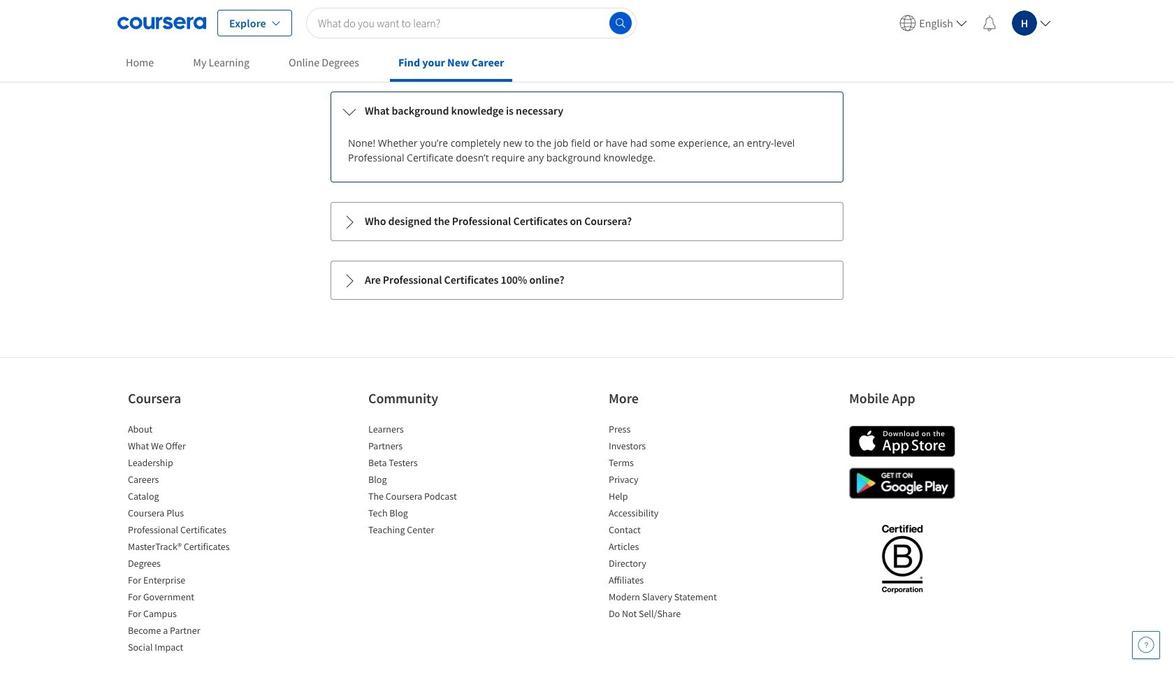 Task type: vqa. For each thing, say whether or not it's contained in the screenshot.
second list from the left
yes



Task type: describe. For each thing, give the bounding box(es) containing it.
2 list from the left
[[369, 423, 487, 540]]

get it on google play image
[[850, 468, 956, 500]]

download on the app store image
[[850, 426, 956, 458]]

coursera image
[[117, 12, 206, 34]]

1 list from the left
[[128, 423, 247, 658]]



Task type: locate. For each thing, give the bounding box(es) containing it.
None search field
[[306, 7, 637, 38]]

logo of certified b corporation image
[[874, 517, 931, 601]]

list
[[128, 423, 247, 658], [369, 423, 487, 540], [609, 423, 728, 624]]

3 list from the left
[[609, 423, 728, 624]]

2 horizontal spatial list
[[609, 423, 728, 624]]

0 horizontal spatial list
[[128, 423, 247, 658]]

list item
[[128, 423, 247, 439], [369, 423, 487, 439], [609, 423, 728, 439], [128, 439, 247, 456], [369, 439, 487, 456], [609, 439, 728, 456], [128, 456, 247, 473], [369, 456, 487, 473], [609, 456, 728, 473], [128, 473, 247, 490], [369, 473, 487, 490], [609, 473, 728, 490], [128, 490, 247, 507], [369, 490, 487, 507], [609, 490, 728, 507], [128, 507, 247, 523], [369, 507, 487, 523], [609, 507, 728, 523], [128, 523, 247, 540], [369, 523, 487, 540], [609, 523, 728, 540], [128, 540, 247, 557], [609, 540, 728, 557], [128, 557, 247, 574], [609, 557, 728, 574], [128, 574, 247, 591], [609, 574, 728, 591], [128, 591, 247, 607], [609, 591, 728, 607], [128, 607, 247, 624], [609, 607, 728, 624], [128, 624, 247, 641], [128, 641, 247, 658]]

help center image
[[1139, 637, 1155, 654]]

What do you want to learn? text field
[[306, 7, 637, 38]]

1 horizontal spatial list
[[369, 423, 487, 540]]

menu
[[895, 0, 1057, 45]]



